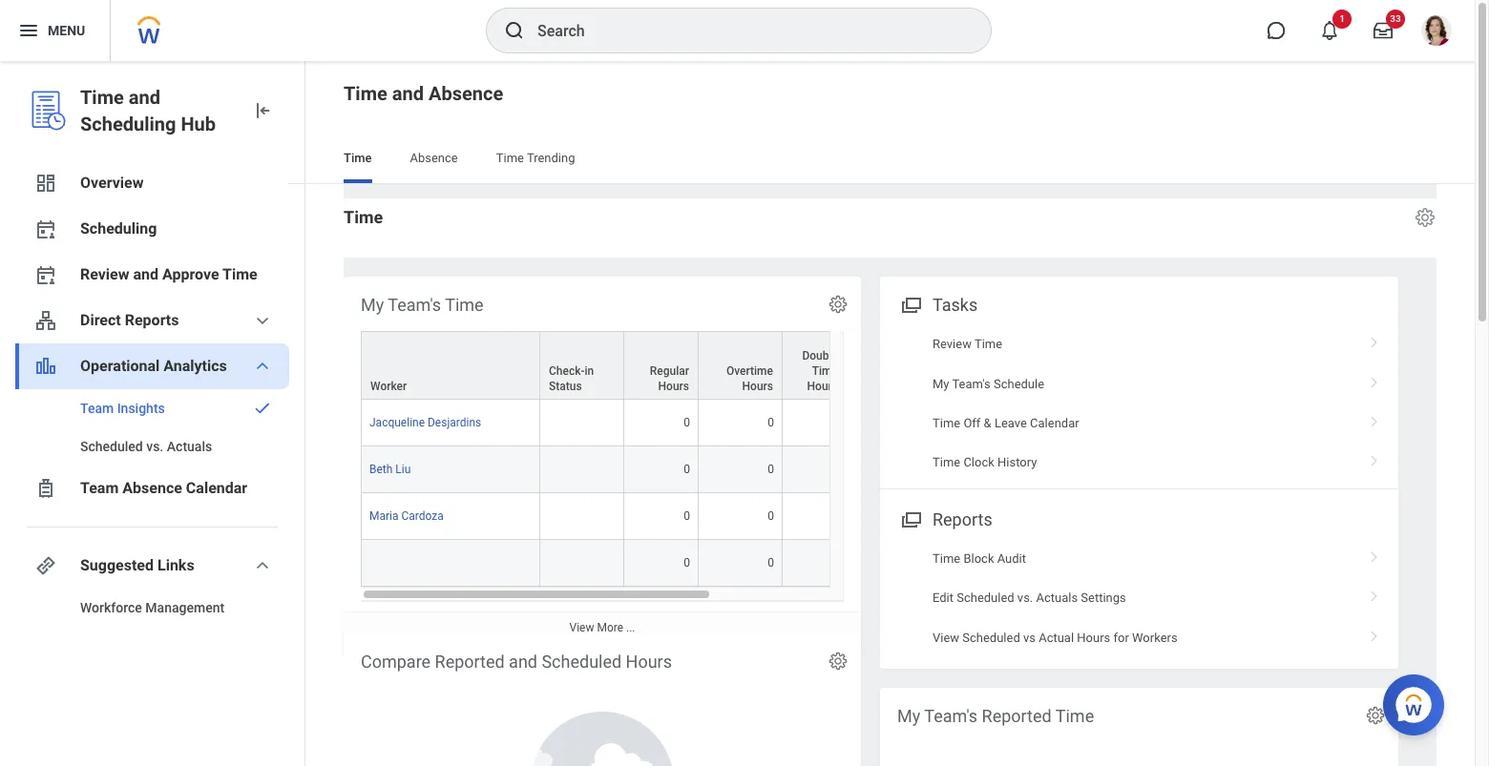 Task type: vqa. For each thing, say whether or not it's contained in the screenshot.
Team Logan McNeil element
no



Task type: locate. For each thing, give the bounding box(es) containing it.
view for view scheduled vs actual hours for workers
[[933, 631, 960, 645]]

1 vertical spatial vs.
[[1018, 591, 1033, 606]]

scheduling down overview
[[80, 220, 157, 238]]

workforce management
[[80, 601, 225, 616]]

calendar user solid image
[[34, 218, 57, 241], [34, 264, 57, 286]]

time trending
[[496, 151, 575, 165]]

1 vertical spatial chevron right image
[[1363, 585, 1387, 604]]

1 horizontal spatial reported
[[982, 707, 1052, 727]]

0 horizontal spatial review
[[80, 265, 129, 284]]

team's for schedule
[[952, 377, 991, 391]]

reports down review and approve time link
[[125, 311, 179, 329]]

1 horizontal spatial calendar
[[1030, 416, 1080, 431]]

team right task timeoff image
[[80, 479, 119, 497]]

1 list from the top
[[880, 325, 1399, 483]]

2 chevron right image from the top
[[1363, 585, 1387, 604]]

4 chevron right image from the top
[[1363, 545, 1387, 564]]

1 horizontal spatial vs.
[[1018, 591, 1033, 606]]

list containing time block audit
[[880, 539, 1399, 658]]

tab list
[[325, 137, 1456, 183]]

1 vertical spatial team's
[[952, 377, 991, 391]]

calendar user solid image inside review and approve time link
[[34, 264, 57, 286]]

view inside my team's time element
[[570, 622, 594, 635]]

team inside 'operational analytics' element
[[80, 401, 114, 416]]

scheduling
[[80, 113, 176, 136], [80, 220, 157, 238]]

review up direct
[[80, 265, 129, 284]]

0 vertical spatial calendar
[[1030, 416, 1080, 431]]

2 vertical spatial my
[[898, 707, 921, 727]]

calendar user solid image down dashboard image
[[34, 218, 57, 241]]

overview link
[[15, 160, 289, 206]]

my
[[361, 295, 384, 315], [933, 377, 950, 391], [898, 707, 921, 727]]

links
[[158, 557, 194, 575]]

check-in status column header
[[540, 331, 624, 400]]

hours inside regular hours
[[658, 380, 689, 393]]

time and absence
[[344, 82, 503, 105]]

2 team from the top
[[80, 479, 119, 497]]

time block audit link
[[880, 539, 1399, 579]]

dashboard image
[[34, 172, 57, 195]]

chevron down small image up chevron down small icon
[[251, 309, 274, 332]]

1 vertical spatial reported
[[982, 707, 1052, 727]]

review time link
[[880, 325, 1399, 364]]

team's
[[388, 295, 441, 315], [952, 377, 991, 391], [925, 707, 978, 727]]

review inside 'review time' link
[[933, 337, 972, 351]]

actuals inside edit scheduled vs. actuals settings link
[[1036, 591, 1078, 606]]

regular hours button
[[624, 332, 698, 399]]

clock
[[964, 456, 995, 470]]

menu banner
[[0, 0, 1475, 61]]

1 horizontal spatial actuals
[[1036, 591, 1078, 606]]

calendar user solid image for scheduling
[[34, 218, 57, 241]]

1 vertical spatial actuals
[[1036, 591, 1078, 606]]

hours left for
[[1077, 631, 1111, 645]]

operational
[[80, 357, 160, 375]]

1 chevron down small image from the top
[[251, 309, 274, 332]]

5 row from the top
[[361, 541, 987, 588]]

1 vertical spatial calendar user solid image
[[34, 264, 57, 286]]

0 vertical spatial review
[[80, 265, 129, 284]]

jacqueline
[[370, 416, 425, 430]]

review inside review and approve time link
[[80, 265, 129, 284]]

scheduled vs. actuals link
[[15, 428, 289, 466]]

reports inside direct reports "dropdown button"
[[125, 311, 179, 329]]

my team's schedule
[[933, 377, 1045, 391]]

...
[[626, 622, 635, 635]]

row containing beth liu
[[361, 447, 987, 494]]

1 chevron right image from the top
[[1363, 449, 1387, 468]]

and for absence
[[392, 82, 424, 105]]

regular
[[650, 365, 689, 378]]

worker button
[[362, 332, 539, 399]]

leave
[[995, 416, 1027, 431]]

approve
[[162, 265, 219, 284]]

1 horizontal spatial view
[[933, 631, 960, 645]]

hours down double
[[807, 380, 838, 393]]

edit scheduled vs. actuals settings
[[933, 591, 1126, 606]]

hours down overtime
[[742, 380, 773, 393]]

overtime hours button
[[699, 332, 782, 399]]

suggested links button
[[15, 543, 289, 589]]

0 vertical spatial chevron right image
[[1363, 449, 1387, 468]]

list containing review time
[[880, 325, 1399, 483]]

beth
[[370, 463, 393, 477]]

0 horizontal spatial reports
[[125, 311, 179, 329]]

1 vertical spatial my
[[933, 377, 950, 391]]

absence inside team absence calendar link
[[122, 479, 182, 497]]

1 horizontal spatial review
[[933, 337, 972, 351]]

operational analytics button
[[15, 344, 289, 390]]

chevron down small image right links
[[251, 555, 274, 578]]

2 vertical spatial team's
[[925, 707, 978, 727]]

0 vertical spatial reported
[[435, 652, 505, 672]]

status
[[549, 380, 582, 393]]

and for scheduling
[[129, 86, 160, 109]]

reports up the block
[[933, 510, 993, 530]]

profile logan mcneil image
[[1422, 15, 1452, 50]]

scheduling up overview
[[80, 113, 176, 136]]

reported right the compare
[[435, 652, 505, 672]]

insights
[[117, 401, 165, 416]]

my team's time
[[361, 295, 484, 315]]

vs. up vs
[[1018, 591, 1033, 606]]

chevron right image
[[1363, 449, 1387, 468], [1363, 585, 1387, 604]]

time inside the double time hours
[[812, 365, 838, 378]]

1 chevron right image from the top
[[1363, 330, 1387, 350]]

team left insights
[[80, 401, 114, 416]]

beth liu link
[[370, 459, 411, 477]]

calendar down scheduled vs. actuals link at the bottom left of the page
[[186, 479, 247, 497]]

team
[[80, 401, 114, 416], [80, 479, 119, 497]]

time inside time clock history link
[[933, 456, 961, 470]]

2 calendar user solid image from the top
[[34, 264, 57, 286]]

1 team from the top
[[80, 401, 114, 416]]

actuals up team absence calendar
[[167, 439, 212, 455]]

row
[[361, 331, 987, 400], [361, 400, 987, 447], [361, 447, 987, 494], [361, 494, 987, 541], [361, 541, 987, 588]]

cell for row containing beth liu
[[540, 447, 624, 494]]

chevron right image for review time
[[1363, 330, 1387, 350]]

reported
[[435, 652, 505, 672], [982, 707, 1052, 727]]

0 vertical spatial chevron down small image
[[251, 309, 274, 332]]

2 chevron down small image from the top
[[251, 555, 274, 578]]

absence down time and absence
[[410, 151, 458, 165]]

my inside my team's time element
[[361, 295, 384, 315]]

my team's schedule link
[[880, 364, 1399, 404]]

chevron right image for my team's schedule
[[1363, 370, 1387, 389]]

scheduled down team insights
[[80, 439, 143, 455]]

actuals up actual
[[1036, 591, 1078, 606]]

1 vertical spatial absence
[[410, 151, 458, 165]]

cell
[[540, 400, 624, 447], [540, 447, 624, 494], [540, 494, 624, 541], [361, 541, 540, 588], [540, 541, 624, 588]]

chevron down small image
[[251, 309, 274, 332], [251, 555, 274, 578]]

settings
[[1081, 591, 1126, 606]]

1 horizontal spatial my
[[898, 707, 921, 727]]

direct reports
[[80, 311, 179, 329]]

my inside my team's schedule link
[[933, 377, 950, 391]]

33 button
[[1363, 10, 1406, 52]]

hours down regular
[[658, 380, 689, 393]]

chevron right image inside time clock history link
[[1363, 449, 1387, 468]]

0 horizontal spatial vs.
[[146, 439, 164, 455]]

vs. down team insights link
[[146, 439, 164, 455]]

0 vertical spatial list
[[880, 325, 1399, 483]]

2 vertical spatial absence
[[122, 479, 182, 497]]

chevron right image for time block audit
[[1363, 545, 1387, 564]]

1 vertical spatial review
[[933, 337, 972, 351]]

list
[[880, 325, 1399, 483], [880, 539, 1399, 658]]

chevron right image inside edit scheduled vs. actuals settings link
[[1363, 585, 1387, 604]]

hours
[[658, 380, 689, 393], [742, 380, 773, 393], [807, 380, 838, 393], [1077, 631, 1111, 645], [626, 652, 672, 672]]

calendar user solid image inside scheduling link
[[34, 218, 57, 241]]

time
[[344, 82, 387, 105], [80, 86, 124, 109], [344, 151, 372, 165], [496, 151, 524, 165], [344, 207, 383, 227], [223, 265, 258, 284], [445, 295, 484, 315], [975, 337, 1003, 351], [812, 365, 838, 378], [933, 416, 961, 431], [933, 456, 961, 470], [933, 552, 961, 566], [1056, 707, 1094, 727]]

actuals
[[167, 439, 212, 455], [1036, 591, 1078, 606]]

analytics
[[164, 357, 227, 375]]

absence down search icon
[[429, 82, 503, 105]]

workers
[[1132, 631, 1178, 645]]

1 row from the top
[[361, 331, 987, 400]]

my team's reported time
[[898, 707, 1094, 727]]

0 vertical spatial scheduling
[[80, 113, 176, 136]]

chevron down small image for links
[[251, 555, 274, 578]]

1 vertical spatial team
[[80, 479, 119, 497]]

cell for row containing maria cardoza
[[540, 494, 624, 541]]

scheduled vs. actuals
[[80, 439, 212, 455]]

0 vertical spatial reports
[[125, 311, 179, 329]]

tab list containing time
[[325, 137, 1456, 183]]

view down the edit at the right of the page
[[933, 631, 960, 645]]

team for team insights
[[80, 401, 114, 416]]

review and approve time
[[80, 265, 258, 284]]

time inside review and approve time link
[[223, 265, 258, 284]]

2 chevron right image from the top
[[1363, 370, 1387, 389]]

0 vertical spatial actuals
[[167, 439, 212, 455]]

2 list from the top
[[880, 539, 1399, 658]]

double
[[802, 350, 838, 363]]

1 vertical spatial chevron down small image
[[251, 555, 274, 578]]

inbox large image
[[1374, 21, 1393, 40]]

2 row from the top
[[361, 400, 987, 447]]

5 chevron right image from the top
[[1363, 624, 1387, 643]]

1
[[1340, 13, 1345, 24]]

2 horizontal spatial my
[[933, 377, 950, 391]]

review
[[80, 265, 129, 284], [933, 337, 972, 351]]

workforce management link
[[15, 589, 289, 627]]

absence
[[429, 82, 503, 105], [410, 151, 458, 165], [122, 479, 182, 497]]

team absence calendar link
[[15, 466, 289, 512]]

0 horizontal spatial actuals
[[167, 439, 212, 455]]

operational analytics
[[80, 357, 227, 375]]

scheduled
[[80, 439, 143, 455], [957, 591, 1015, 606], [963, 631, 1020, 645], [542, 652, 622, 672]]

chevron right image inside my team's schedule link
[[1363, 370, 1387, 389]]

0 vertical spatial my
[[361, 295, 384, 315]]

view scheduled vs actual hours for workers
[[933, 631, 1178, 645]]

team's for reported
[[925, 707, 978, 727]]

link image
[[34, 555, 57, 578]]

1 vertical spatial list
[[880, 539, 1399, 658]]

hub
[[181, 113, 216, 136]]

chevron right image inside the view scheduled vs actual hours for workers link
[[1363, 624, 1387, 643]]

cell for row containing jacqueline desjardins
[[540, 400, 624, 447]]

0 vertical spatial team's
[[388, 295, 441, 315]]

workforce
[[80, 601, 142, 616]]

list for tasks
[[880, 325, 1399, 483]]

worker
[[370, 380, 407, 393]]

4 row from the top
[[361, 494, 987, 541]]

for
[[1114, 631, 1129, 645]]

0 horizontal spatial calendar
[[186, 479, 247, 497]]

chevron right image inside time block audit link
[[1363, 545, 1387, 564]]

calendar right leave
[[1030, 416, 1080, 431]]

1 calendar user solid image from the top
[[34, 218, 57, 241]]

chevron right image inside time off & leave calendar link
[[1363, 410, 1387, 429]]

view for view more ...
[[570, 622, 594, 635]]

team's for time
[[388, 295, 441, 315]]

review down tasks
[[933, 337, 972, 351]]

chevron right image inside 'review time' link
[[1363, 330, 1387, 350]]

calendar user solid image up view team image
[[34, 264, 57, 286]]

3 chevron right image from the top
[[1363, 410, 1387, 429]]

0
[[684, 416, 690, 430], [768, 416, 774, 430], [684, 463, 690, 477], [768, 463, 774, 477], [684, 510, 690, 524], [768, 510, 774, 524], [684, 557, 690, 570], [768, 557, 774, 570], [833, 557, 839, 570]]

and inside time and scheduling hub
[[129, 86, 160, 109]]

reported down vs
[[982, 707, 1052, 727]]

scheduled inside 'operational analytics' element
[[80, 439, 143, 455]]

absence down scheduled vs. actuals link at the bottom left of the page
[[122, 479, 182, 497]]

0 vertical spatial team
[[80, 401, 114, 416]]

0 vertical spatial calendar user solid image
[[34, 218, 57, 241]]

menu
[[48, 23, 85, 38]]

my for my team's time
[[361, 295, 384, 315]]

chevron right image
[[1363, 330, 1387, 350], [1363, 370, 1387, 389], [1363, 410, 1387, 429], [1363, 545, 1387, 564], [1363, 624, 1387, 643]]

view team image
[[34, 309, 57, 332]]

view left more
[[570, 622, 594, 635]]

jacqueline desjardins link
[[370, 413, 481, 430]]

check-in status
[[549, 365, 594, 393]]

0 horizontal spatial my
[[361, 295, 384, 315]]

chart image
[[34, 355, 57, 378]]

and
[[392, 82, 424, 105], [129, 86, 160, 109], [133, 265, 159, 284], [509, 652, 538, 672]]

1 horizontal spatial reports
[[933, 510, 993, 530]]

task timeoff image
[[34, 477, 57, 500]]

0 horizontal spatial view
[[570, 622, 594, 635]]

regular hours
[[650, 365, 689, 393]]

menu group image
[[898, 291, 923, 317]]

0 vertical spatial vs.
[[146, 439, 164, 455]]

vs.
[[146, 439, 164, 455], [1018, 591, 1033, 606]]

1 scheduling from the top
[[80, 113, 176, 136]]

tasks
[[933, 295, 978, 315]]

1 vertical spatial scheduling
[[80, 220, 157, 238]]

search image
[[503, 19, 526, 42]]

reports
[[125, 311, 179, 329], [933, 510, 993, 530]]

time off & leave calendar link
[[880, 404, 1399, 443]]

1 vertical spatial calendar
[[186, 479, 247, 497]]

maria cardoza
[[370, 510, 444, 524]]

3 row from the top
[[361, 447, 987, 494]]

time clock history link
[[880, 443, 1399, 483]]

scheduled left vs
[[963, 631, 1020, 645]]



Task type: describe. For each thing, give the bounding box(es) containing it.
double time hours button
[[783, 332, 847, 399]]

jacqueline desjardins
[[370, 416, 481, 430]]

review and approve time link
[[15, 252, 289, 298]]

configure this page image
[[1414, 206, 1437, 229]]

my for my team's schedule
[[933, 377, 950, 391]]

review time
[[933, 337, 1003, 351]]

transformation import image
[[251, 99, 274, 122]]

actual
[[1039, 631, 1074, 645]]

time inside time block audit link
[[933, 552, 961, 566]]

actuals inside scheduled vs. actuals link
[[167, 439, 212, 455]]

calendar inside "navigation pane" region
[[186, 479, 247, 497]]

time inside 'review time' link
[[975, 337, 1003, 351]]

liu
[[396, 463, 411, 477]]

view more ...
[[570, 622, 635, 635]]

time block audit
[[933, 552, 1026, 566]]

time clock history
[[933, 456, 1037, 470]]

compare reported and scheduled hours
[[361, 652, 672, 672]]

menu group image
[[898, 506, 923, 532]]

&
[[984, 416, 992, 431]]

double time hours
[[802, 350, 838, 393]]

vs. inside 'operational analytics' element
[[146, 439, 164, 455]]

block
[[964, 552, 994, 566]]

regular hours column header
[[624, 331, 699, 400]]

row containing double time hours
[[361, 331, 987, 400]]

cardoza
[[401, 510, 444, 524]]

suggested
[[80, 557, 154, 575]]

team insights link
[[15, 390, 289, 428]]

edit
[[933, 591, 954, 606]]

cell for row containing 0
[[540, 541, 624, 588]]

edit scheduled vs. actuals settings link
[[880, 579, 1399, 618]]

trending
[[527, 151, 575, 165]]

check-in status button
[[540, 332, 624, 399]]

scheduled down view more ...
[[542, 652, 622, 672]]

menu button
[[0, 0, 110, 61]]

compare reported and scheduled hours element
[[344, 634, 861, 767]]

0 vertical spatial absence
[[429, 82, 503, 105]]

worker column header
[[361, 331, 540, 400]]

row containing jacqueline desjardins
[[361, 400, 987, 447]]

check image
[[251, 399, 274, 418]]

management
[[145, 601, 225, 616]]

notifications large image
[[1321, 21, 1340, 40]]

vs
[[1024, 631, 1036, 645]]

hours down ...
[[626, 652, 672, 672]]

configure my team's reported time image
[[1365, 706, 1386, 727]]

chevron down small image
[[251, 355, 274, 378]]

navigation pane region
[[0, 61, 306, 767]]

notifications element
[[1431, 38, 1447, 53]]

overview
[[80, 174, 144, 192]]

hours inside the double time hours
[[807, 380, 838, 393]]

time inside time off & leave calendar link
[[933, 416, 961, 431]]

time and scheduling hub
[[80, 86, 216, 136]]

overtime hours column header
[[699, 331, 783, 400]]

suggested links
[[80, 557, 194, 575]]

overtime hours
[[727, 365, 773, 393]]

0 horizontal spatial reported
[[435, 652, 505, 672]]

maria cardoza link
[[370, 506, 444, 524]]

chevron right image for edit scheduled vs. actuals settings
[[1363, 585, 1387, 604]]

scheduling link
[[15, 206, 289, 252]]

my for my team's reported time
[[898, 707, 921, 727]]

time and scheduling hub element
[[80, 84, 236, 137]]

off
[[964, 416, 981, 431]]

history
[[998, 456, 1037, 470]]

justify image
[[17, 19, 40, 42]]

chevron right image for time clock history
[[1363, 449, 1387, 468]]

row containing maria cardoza
[[361, 494, 987, 541]]

check-
[[549, 365, 585, 378]]

direct reports button
[[15, 298, 289, 344]]

view more ... link
[[344, 612, 861, 644]]

schedule
[[994, 377, 1045, 391]]

chevron down small image for reports
[[251, 309, 274, 332]]

overtime
[[727, 365, 773, 378]]

and for approve
[[133, 265, 159, 284]]

33
[[1390, 13, 1401, 24]]

compare
[[361, 652, 431, 672]]

chevron right image for view scheduled vs actual hours for workers
[[1363, 624, 1387, 643]]

absence inside tab list
[[410, 151, 458, 165]]

team absence calendar
[[80, 479, 247, 497]]

beth liu
[[370, 463, 411, 477]]

Search Workday  search field
[[538, 10, 952, 52]]

operational analytics element
[[15, 390, 289, 466]]

maria
[[370, 510, 399, 524]]

time off & leave calendar
[[933, 416, 1080, 431]]

desjardins
[[428, 416, 481, 430]]

chevron right image for time off & leave calendar
[[1363, 410, 1387, 429]]

more
[[597, 622, 624, 635]]

hours inside the overtime hours
[[742, 380, 773, 393]]

audit
[[997, 552, 1026, 566]]

1 button
[[1309, 10, 1352, 52]]

in
[[585, 365, 594, 378]]

scheduling inside time and scheduling hub
[[80, 113, 176, 136]]

list for reports
[[880, 539, 1399, 658]]

my team's time element
[[344, 277, 987, 644]]

review for review and approve time
[[80, 265, 129, 284]]

team for team absence calendar
[[80, 479, 119, 497]]

calendar user solid image for review and approve time
[[34, 264, 57, 286]]

2 scheduling from the top
[[80, 220, 157, 238]]

1 vertical spatial reports
[[933, 510, 993, 530]]

configure my team's time image
[[828, 294, 849, 315]]

configure compare reported and scheduled hours image
[[828, 651, 849, 672]]

row containing 0
[[361, 541, 987, 588]]

time inside time and scheduling hub
[[80, 86, 124, 109]]

team insights
[[80, 401, 165, 416]]

review for review time
[[933, 337, 972, 351]]

scheduled down time block audit
[[957, 591, 1015, 606]]

direct
[[80, 311, 121, 329]]



